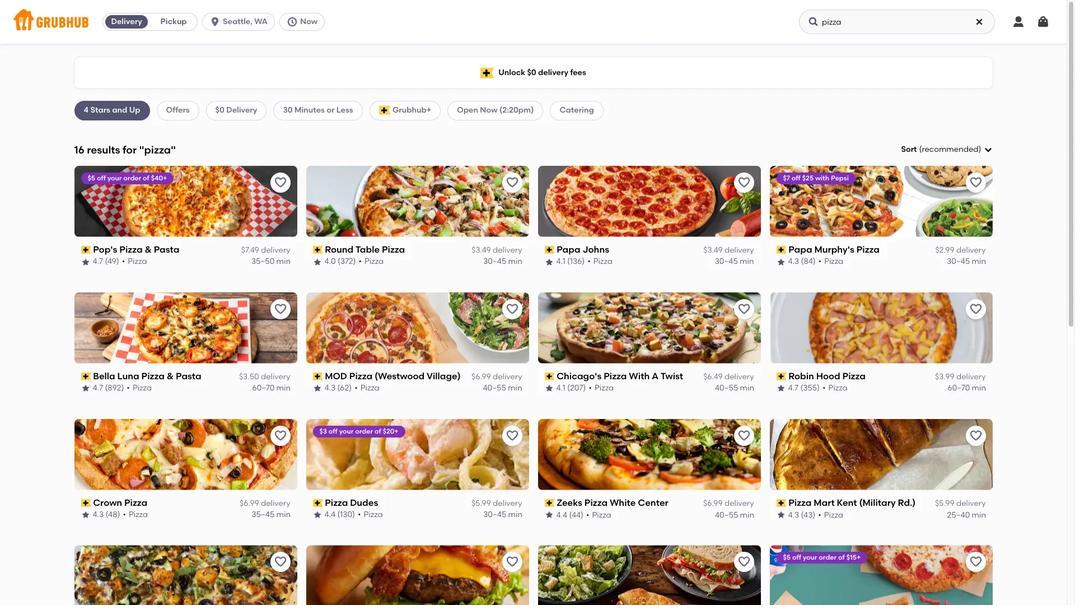 Task type: locate. For each thing, give the bounding box(es) containing it.
0 horizontal spatial order
[[123, 174, 141, 182]]

• pizza for bella luna pizza & pasta
[[127, 383, 152, 393]]

star icon image for robin hood pizza
[[777, 384, 786, 393]]

subscription pass image left crown
[[81, 499, 91, 507]]

robin hood pizza logo image
[[770, 292, 993, 363]]

35–50
[[251, 257, 274, 266]]

0 horizontal spatial $3.49
[[472, 245, 491, 255]]

• pizza down 'crown pizza'
[[123, 510, 148, 519]]

save this restaurant button for panera bread logo
[[734, 552, 754, 572]]

2 4.4 from the left
[[557, 510, 568, 519]]

2 papa from the left
[[789, 244, 813, 255]]

subscription pass image left zeeks
[[545, 499, 555, 507]]

0 vertical spatial order
[[123, 174, 141, 182]]

1 horizontal spatial $0
[[527, 68, 537, 77]]

$7
[[784, 174, 790, 182]]

1 horizontal spatial $5
[[784, 554, 791, 562]]

4.4 down zeeks
[[557, 510, 568, 519]]

$2.99
[[936, 245, 955, 255]]

Search for food, convenience, alcohol... search field
[[799, 10, 996, 34]]

1 horizontal spatial of
[[375, 427, 381, 435]]

• pizza down hood
[[823, 383, 848, 393]]

star icon image for pop's pizza & pasta
[[81, 257, 90, 266]]

mod
[[325, 371, 347, 381]]

• for mod pizza (westwood village)
[[355, 383, 358, 393]]

pizza right luna
[[142, 371, 165, 381]]

60–70 min
[[252, 383, 290, 393], [948, 383, 986, 393]]

pasta down 'pop's pizza & pasta logo'
[[154, 244, 180, 255]]

delivery button
[[103, 13, 150, 31]]

• pizza down 'johns'
[[588, 257, 613, 266]]

1 vertical spatial of
[[375, 427, 381, 435]]

mod pizza (westwood village) logo image
[[306, 292, 529, 363]]

30–45 min for round table pizza
[[483, 257, 522, 266]]

• down dudes
[[358, 510, 361, 519]]

your right $3
[[339, 427, 354, 435]]

• pizza down pop's pizza & pasta
[[122, 257, 147, 266]]

save this restaurant image for papa johns
[[738, 176, 751, 189]]

pizza down hood
[[829, 383, 848, 393]]

0 horizontal spatial 60–70
[[252, 383, 274, 393]]

subscription pass image
[[545, 246, 555, 254], [545, 373, 555, 380], [777, 373, 787, 380], [81, 499, 91, 507], [313, 499, 323, 507]]

subscription pass image left mod
[[313, 373, 323, 380]]

1 $3.49 delivery from the left
[[472, 245, 522, 255]]

(49)
[[105, 257, 119, 266]]

1 papa from the left
[[557, 244, 581, 255]]

$3.49 delivery for round table pizza
[[472, 245, 522, 255]]

pasta down the bella luna pizza & pasta logo
[[176, 371, 202, 381]]

• pizza down zeeks pizza white center on the bottom
[[587, 510, 612, 519]]

2 vertical spatial order
[[819, 554, 837, 562]]

0 horizontal spatial papa
[[557, 244, 581, 255]]

0 vertical spatial 4.1
[[557, 257, 566, 266]]

4.7 down bella
[[93, 383, 103, 393]]

1 vertical spatial order
[[355, 427, 373, 435]]

• pizza for crown pizza
[[123, 510, 148, 519]]

1 $3.49 from the left
[[472, 245, 491, 255]]

(62)
[[338, 383, 352, 393]]

4.3 left (43)
[[789, 510, 800, 519]]

4.7
[[93, 257, 103, 266], [93, 383, 103, 393], [789, 383, 799, 393]]

0 horizontal spatial $6.99 delivery
[[240, 499, 290, 508]]

star icon image
[[81, 257, 90, 266], [313, 257, 322, 266], [545, 257, 554, 266], [777, 257, 786, 266], [81, 384, 90, 393], [313, 384, 322, 393], [545, 384, 554, 393], [777, 384, 786, 393], [81, 511, 90, 520], [313, 511, 322, 520], [545, 511, 554, 520], [777, 511, 786, 520]]

delivery for pizza mart kent (military rd.)
[[957, 499, 986, 508]]

min
[[276, 257, 290, 266], [508, 257, 522, 266], [740, 257, 754, 266], [972, 257, 986, 266], [276, 383, 290, 393], [508, 383, 522, 393], [740, 383, 754, 393], [972, 383, 986, 393], [276, 510, 290, 519], [508, 510, 522, 519], [740, 510, 754, 519], [972, 510, 986, 519]]

stars
[[90, 105, 110, 115]]

•
[[122, 257, 125, 266], [359, 257, 362, 266], [588, 257, 591, 266], [819, 257, 822, 266], [127, 383, 130, 393], [355, 383, 358, 393], [589, 383, 592, 393], [823, 383, 826, 393], [123, 510, 126, 519], [358, 510, 361, 519], [587, 510, 590, 519], [819, 510, 822, 519]]

star icon image left 4.3 (43) on the right of the page
[[777, 511, 786, 520]]

delivery for bella luna pizza & pasta
[[261, 372, 290, 382]]

papa murphy's pizza logo image
[[770, 166, 993, 237]]

1 vertical spatial 4.1
[[557, 383, 566, 393]]

4.3 left (48)
[[93, 510, 104, 519]]

(48)
[[106, 510, 120, 519]]

wa
[[254, 17, 268, 26]]

4.3 left (84)
[[789, 257, 800, 266]]

• for pizza dudes
[[358, 510, 361, 519]]

delivery for robin hood pizza
[[957, 372, 986, 382]]

& right luna
[[167, 371, 174, 381]]

star icon image left 4.4 (130)
[[313, 511, 322, 520]]

• right (48)
[[123, 510, 126, 519]]

(43)
[[801, 510, 816, 519]]

• pizza down bella luna pizza & pasta
[[127, 383, 152, 393]]

• right (44)
[[587, 510, 590, 519]]

0 horizontal spatial $5.99 delivery
[[472, 499, 522, 508]]

• for pizza mart kent (military rd.)
[[819, 510, 822, 519]]

$5 down 'results'
[[88, 174, 95, 182]]

min for pizza mart kent (military rd.)
[[972, 510, 986, 519]]

60–70 down $3.50 delivery
[[252, 383, 274, 393]]

bj's restaurant & brewhouse logo image
[[306, 545, 529, 605]]

offers
[[166, 105, 190, 115]]

0 horizontal spatial grubhub plus flag logo image
[[379, 106, 390, 115]]

0 horizontal spatial your
[[107, 174, 122, 182]]

• pizza for pop's pizza & pasta
[[122, 257, 147, 266]]

save this restaurant image for robin hood pizza
[[970, 302, 983, 316]]

1 horizontal spatial $3.49 delivery
[[704, 245, 754, 255]]

1 horizontal spatial $3.49
[[704, 245, 723, 255]]

subscription pass image for papa murphy's pizza
[[777, 246, 787, 254]]

30–45 for papa murphy's pizza
[[947, 257, 970, 266]]

star icon image left 4.7 (892)
[[81, 384, 90, 393]]

recommended
[[922, 145, 979, 154]]

save this restaurant button for zeeks pizza white center logo at the bottom right of the page
[[734, 426, 754, 446]]

$3.49 delivery for papa johns
[[704, 245, 754, 255]]

1 horizontal spatial order
[[355, 427, 373, 435]]

4.1 left (136)
[[557, 257, 566, 266]]

0 horizontal spatial $5.99
[[472, 499, 491, 508]]

0 horizontal spatial $6.99
[[240, 499, 259, 508]]

crown pizza
[[93, 497, 147, 508]]

pop's pizza & pasta logo image
[[74, 166, 297, 237]]

$0 right unlock
[[527, 68, 537, 77]]

and
[[112, 105, 127, 115]]

4.1 left (207)
[[557, 383, 566, 393]]

• pizza down mart
[[819, 510, 844, 519]]

of left $15+
[[839, 554, 845, 562]]

4.3 for pizza mart kent (military rd.)
[[789, 510, 800, 519]]

1 horizontal spatial your
[[339, 427, 354, 435]]

subscription pass image for round table pizza
[[313, 246, 323, 254]]

of left $20+
[[375, 427, 381, 435]]

• for bella luna pizza & pasta
[[127, 383, 130, 393]]

$7.49
[[241, 245, 259, 255]]

open
[[457, 105, 478, 115]]

1 4.4 from the left
[[325, 510, 336, 519]]

star icon image left 4.7 (49)
[[81, 257, 90, 266]]

60–70 min down $3.99 delivery
[[948, 383, 986, 393]]

star icon image left 4.4 (44)
[[545, 511, 554, 520]]

of
[[143, 174, 149, 182], [375, 427, 381, 435], [839, 554, 845, 562]]

svg image
[[1037, 15, 1050, 29], [975, 17, 984, 26], [984, 145, 993, 154]]

4.3 for crown pizza
[[93, 510, 104, 519]]

• pizza down papa murphy's pizza
[[819, 257, 844, 266]]

1 60–70 from the left
[[252, 383, 274, 393]]

40–55 for zeeks pizza white center
[[715, 510, 738, 519]]

pizza mart kent (military rd.)
[[789, 497, 916, 508]]

subscription pass image left papa murphy's pizza
[[777, 246, 787, 254]]

2 $5.99 from the left
[[936, 499, 955, 508]]

off for pizza
[[329, 427, 338, 435]]

0 horizontal spatial of
[[143, 174, 149, 182]]

star icon image left 4.1 (207)
[[545, 384, 554, 393]]

delivery left 'pickup'
[[111, 17, 142, 26]]

$3
[[320, 427, 327, 435]]

grubhub plus flag logo image for grubhub+
[[379, 106, 390, 115]]

$5 down 4.3 (43) on the right of the page
[[784, 554, 791, 562]]

order left $15+
[[819, 554, 837, 562]]

$3.49 delivery
[[472, 245, 522, 255], [704, 245, 754, 255]]

star icon image left 4.1 (136)
[[545, 257, 554, 266]]

0 vertical spatial grubhub plus flag logo image
[[481, 68, 494, 78]]

delivery
[[538, 68, 569, 77], [261, 245, 290, 255], [493, 245, 522, 255], [725, 245, 754, 255], [957, 245, 986, 255], [261, 372, 290, 382], [493, 372, 522, 382], [725, 372, 754, 382], [957, 372, 986, 382], [261, 499, 290, 508], [493, 499, 522, 508], [725, 499, 754, 508], [957, 499, 986, 508]]

60–70 min down $3.50 delivery
[[252, 383, 290, 393]]

subscription pass image left pizza dudes
[[313, 499, 323, 507]]

order left $40+
[[123, 174, 141, 182]]

1 horizontal spatial now
[[480, 105, 498, 115]]

2 $5.99 delivery from the left
[[936, 499, 986, 508]]

now right wa
[[300, 17, 318, 26]]

save this restaurant button
[[270, 172, 290, 193], [502, 172, 522, 193], [734, 172, 754, 193], [966, 172, 986, 193], [270, 299, 290, 319], [502, 299, 522, 319], [734, 299, 754, 319], [966, 299, 986, 319], [270, 426, 290, 446], [502, 426, 522, 446], [734, 426, 754, 446], [966, 426, 986, 446], [270, 552, 290, 572], [502, 552, 522, 572], [734, 552, 754, 572], [966, 552, 986, 572]]

• pizza for robin hood pizza
[[823, 383, 848, 393]]

of left $40+
[[143, 174, 149, 182]]

4.3 for mod pizza (westwood village)
[[325, 383, 336, 393]]

order for dudes
[[355, 427, 373, 435]]

pizza down mart
[[825, 510, 844, 519]]

pizza
[[119, 244, 143, 255], [382, 244, 405, 255], [857, 244, 880, 255], [128, 257, 147, 266], [365, 257, 384, 266], [594, 257, 613, 266], [825, 257, 844, 266], [142, 371, 165, 381], [349, 371, 373, 381], [604, 371, 627, 381], [843, 371, 866, 381], [133, 383, 152, 393], [361, 383, 380, 393], [595, 383, 614, 393], [829, 383, 848, 393], [124, 497, 147, 508], [325, 497, 348, 508], [585, 497, 608, 508], [789, 497, 812, 508], [129, 510, 148, 519], [364, 510, 383, 519], [592, 510, 612, 519], [825, 510, 844, 519]]

2 $3.49 delivery from the left
[[704, 245, 754, 255]]

0 horizontal spatial $0
[[215, 105, 225, 115]]

up
[[129, 105, 140, 115]]

4.1 (207)
[[557, 383, 586, 393]]

1 vertical spatial grubhub plus flag logo image
[[379, 106, 390, 115]]

off for papa
[[792, 174, 801, 182]]

your
[[107, 174, 122, 182], [339, 427, 354, 435], [803, 554, 818, 562]]

delivery for round table pizza
[[493, 245, 522, 255]]

min for mod pizza (westwood village)
[[508, 383, 522, 393]]

subscription pass image left mart
[[777, 499, 787, 507]]

0 vertical spatial $5
[[88, 174, 95, 182]]

min for papa johns
[[740, 257, 754, 266]]

delivery
[[111, 17, 142, 26], [226, 105, 257, 115]]

1 horizontal spatial 4.4
[[557, 510, 568, 519]]

star icon image left 4.3 (62)
[[313, 384, 322, 393]]

grubhub plus flag logo image
[[481, 68, 494, 78], [379, 106, 390, 115]]

60–70 for robin hood pizza
[[948, 383, 970, 393]]

off down 'results'
[[97, 174, 106, 182]]

0 horizontal spatial delivery
[[111, 17, 142, 26]]

grubhub plus flag logo image left grubhub+
[[379, 106, 390, 115]]

0 horizontal spatial 60–70 min
[[252, 383, 290, 393]]

4.7 for robin hood pizza
[[789, 383, 799, 393]]

seattle, wa button
[[202, 13, 280, 31]]

30 minutes or less
[[283, 105, 353, 115]]

1 horizontal spatial 60–70 min
[[948, 383, 986, 393]]

$6.99 for mod pizza (westwood village)
[[472, 372, 491, 382]]

2 60–70 min from the left
[[948, 383, 986, 393]]

• for papa murphy's pizza
[[819, 257, 822, 266]]

2 4.1 from the top
[[557, 383, 566, 393]]

• for zeeks pizza white center
[[587, 510, 590, 519]]

40–55 min
[[483, 383, 522, 393], [715, 383, 754, 393], [715, 510, 754, 519]]

1 $5.99 delivery from the left
[[472, 499, 522, 508]]

2 vertical spatial your
[[803, 554, 818, 562]]

4 stars and up
[[84, 105, 140, 115]]

1 horizontal spatial &
[[167, 371, 174, 381]]

2 vertical spatial of
[[839, 554, 845, 562]]

table
[[356, 244, 380, 255]]

25–40
[[947, 510, 970, 519]]

pizza down dudes
[[364, 510, 383, 519]]

4
[[84, 105, 89, 115]]

pickup
[[161, 17, 187, 26]]

1 vertical spatial delivery
[[226, 105, 257, 115]]

$5 for $5 off your order of $15+
[[784, 554, 791, 562]]

0 vertical spatial your
[[107, 174, 122, 182]]

order for pizza
[[123, 174, 141, 182]]

star icon image left 4.7 (355)
[[777, 384, 786, 393]]

save this restaurant image
[[274, 176, 287, 189], [970, 176, 983, 189], [506, 302, 519, 316], [738, 302, 751, 316], [738, 429, 751, 442], [506, 555, 519, 569], [738, 555, 751, 569], [970, 555, 983, 569]]

bella
[[93, 371, 115, 381]]

off right $3
[[329, 427, 338, 435]]

• for chicago's pizza with a twist
[[589, 383, 592, 393]]

1 horizontal spatial 60–70
[[948, 383, 970, 393]]

$5.99 delivery for pizza dudes
[[472, 499, 522, 508]]

$5.99 for pizza mart kent (military rd.)
[[936, 499, 955, 508]]

$5.99
[[472, 499, 491, 508], [936, 499, 955, 508]]

4.7 for pop's pizza & pasta
[[93, 257, 103, 266]]

30–45 min for pizza dudes
[[483, 510, 522, 519]]

30–45
[[483, 257, 506, 266], [715, 257, 738, 266], [947, 257, 970, 266], [483, 510, 506, 519]]

save this restaurant button for the papa johns logo
[[734, 172, 754, 193]]

4.7 down pop's
[[93, 257, 103, 266]]

4.4 for pizza dudes
[[325, 510, 336, 519]]

4.3 down mod
[[325, 383, 336, 393]]

$0 right offers
[[215, 105, 225, 115]]

subscription pass image left chicago's
[[545, 373, 555, 380]]

$5.99 delivery for pizza mart kent (military rd.)
[[936, 499, 986, 508]]

now inside button
[[300, 17, 318, 26]]

with
[[816, 174, 830, 182]]

(130)
[[337, 510, 355, 519]]

1 horizontal spatial $6.99
[[472, 372, 491, 382]]

svg image
[[1012, 15, 1026, 29], [210, 16, 221, 27], [287, 16, 298, 27], [808, 16, 820, 27]]

off right $7
[[792, 174, 801, 182]]

zeeks
[[557, 497, 583, 508]]

"pizza"
[[139, 143, 176, 156]]

1 4.1 from the top
[[557, 257, 566, 266]]

delivery inside button
[[111, 17, 142, 26]]

papa johns logo image
[[538, 166, 761, 237]]

star icon image for bella luna pizza & pasta
[[81, 384, 90, 393]]

$3.50 delivery
[[239, 372, 290, 382]]

)
[[979, 145, 982, 154]]

• pizza down chicago's pizza with a twist
[[589, 383, 614, 393]]

4.7 down robin
[[789, 383, 799, 393]]

$6.99
[[472, 372, 491, 382], [240, 499, 259, 508], [704, 499, 723, 508]]

tandoori slice logo image
[[74, 545, 297, 605]]

1 horizontal spatial grubhub plus flag logo image
[[481, 68, 494, 78]]

0 horizontal spatial now
[[300, 17, 318, 26]]

30
[[283, 105, 293, 115]]

off
[[97, 174, 106, 182], [792, 174, 801, 182], [329, 427, 338, 435], [793, 554, 802, 562]]

$5.99 for pizza dudes
[[472, 499, 491, 508]]

60–70 for bella luna pizza & pasta
[[252, 383, 274, 393]]

subscription pass image for crown pizza
[[81, 499, 91, 507]]

papa up the 4.3 (84)
[[789, 244, 813, 255]]

0 horizontal spatial $3.49 delivery
[[472, 245, 522, 255]]

less
[[337, 105, 353, 115]]

(207)
[[568, 383, 586, 393]]

save this restaurant image for pizza mart kent (military rd.)
[[970, 429, 983, 442]]

1 vertical spatial your
[[339, 427, 354, 435]]

2 horizontal spatial of
[[839, 554, 845, 562]]

your down 16 results for "pizza"
[[107, 174, 122, 182]]

save this restaurant image
[[506, 176, 519, 189], [738, 176, 751, 189], [274, 302, 287, 316], [970, 302, 983, 316], [274, 429, 287, 442], [506, 429, 519, 442], [970, 429, 983, 442], [274, 555, 287, 569]]

subscription pass image left round
[[313, 246, 323, 254]]

0 horizontal spatial 4.4
[[325, 510, 336, 519]]

• right (49)
[[122, 257, 125, 266]]

30–45 min for papa johns
[[715, 257, 754, 266]]

(136)
[[568, 257, 585, 266]]

save this restaurant button for round table pizza logo
[[502, 172, 522, 193]]

now
[[300, 17, 318, 26], [480, 105, 498, 115]]

svg image inside "seattle, wa" button
[[210, 16, 221, 27]]

4.3 for papa murphy's pizza
[[789, 257, 800, 266]]

(military
[[860, 497, 896, 508]]

2 $3.49 from the left
[[704, 245, 723, 255]]

• pizza for pizza mart kent (military rd.)
[[819, 510, 844, 519]]

• right (84)
[[819, 257, 822, 266]]

pop's
[[93, 244, 117, 255]]

pizza down "table" on the left top of page
[[365, 257, 384, 266]]

2 horizontal spatial your
[[803, 554, 818, 562]]

save this restaurant button for robin hood pizza logo
[[966, 299, 986, 319]]

• right (136)
[[588, 257, 591, 266]]

order left $20+
[[355, 427, 373, 435]]

$0
[[527, 68, 537, 77], [215, 105, 225, 115]]

chicago's
[[557, 371, 602, 381]]

40–55 min for zeeks pizza white center
[[715, 510, 754, 519]]

• down luna
[[127, 383, 130, 393]]

4.4
[[325, 510, 336, 519], [557, 510, 568, 519]]

pop's pizza & pasta
[[93, 244, 180, 255]]

4.7 (355)
[[789, 383, 820, 393]]

0 horizontal spatial $5
[[88, 174, 95, 182]]

0 vertical spatial delivery
[[111, 17, 142, 26]]

1 horizontal spatial $5.99 delivery
[[936, 499, 986, 508]]

unlock
[[499, 68, 526, 77]]

0 vertical spatial now
[[300, 17, 318, 26]]

• pizza right (62)
[[355, 383, 380, 393]]

0 vertical spatial of
[[143, 174, 149, 182]]

1 horizontal spatial $6.99 delivery
[[472, 372, 522, 382]]

pizza down papa murphy's pizza
[[825, 257, 844, 266]]

star icon image left 4.3 (48)
[[81, 511, 90, 520]]

1 vertical spatial $5
[[784, 554, 791, 562]]

60–70 down $3.99 delivery
[[948, 383, 970, 393]]

1 60–70 min from the left
[[252, 383, 290, 393]]

pizza down 'crown pizza'
[[129, 510, 148, 519]]

4.7 for bella luna pizza & pasta
[[93, 383, 103, 393]]

grubhub plus flag logo image left unlock
[[481, 68, 494, 78]]

subscription pass image
[[81, 246, 91, 254], [313, 246, 323, 254], [777, 246, 787, 254], [81, 373, 91, 380], [313, 373, 323, 380], [545, 499, 555, 507], [777, 499, 787, 507]]

papa for papa johns
[[557, 244, 581, 255]]

2 horizontal spatial $6.99 delivery
[[704, 499, 754, 508]]

1 $5.99 from the left
[[472, 499, 491, 508]]

papa up 4.1 (136)
[[557, 244, 581, 255]]

your down (43)
[[803, 554, 818, 562]]

1 vertical spatial &
[[167, 371, 174, 381]]

4.0
[[325, 257, 336, 266]]

save this restaurant button for the mod pizza (westwood village) logo
[[502, 299, 522, 319]]

• pizza down dudes
[[358, 510, 383, 519]]

star icon image for chicago's pizza with a twist
[[545, 384, 554, 393]]

4.3 (43)
[[789, 510, 816, 519]]

crown
[[93, 497, 122, 508]]

1 horizontal spatial papa
[[789, 244, 813, 255]]

2 60–70 from the left
[[948, 383, 970, 393]]

$0 delivery
[[215, 105, 257, 115]]

0 vertical spatial &
[[145, 244, 152, 255]]

35–50 min
[[251, 257, 290, 266]]

None field
[[902, 144, 993, 155]]

mod pizza (westwood village)
[[325, 371, 461, 381]]

subscription pass image left papa johns
[[545, 246, 555, 254]]

pizza mart kent (military rd.) logo image
[[770, 419, 993, 490]]

• right (207)
[[589, 383, 592, 393]]

2 horizontal spatial $6.99
[[704, 499, 723, 508]]

1 horizontal spatial $5.99
[[936, 499, 955, 508]]

pasta
[[154, 244, 180, 255], [176, 371, 202, 381]]

subscription pass image left pop's
[[81, 246, 91, 254]]

delivery left 30
[[226, 105, 257, 115]]

save this restaurant button for the bella luna pizza & pasta logo
[[270, 299, 290, 319]]

pizza dudes
[[325, 497, 378, 508]]



Task type: describe. For each thing, give the bounding box(es) containing it.
min for pizza dudes
[[508, 510, 522, 519]]

subscription pass image for mod pizza (westwood village)
[[313, 373, 323, 380]]

zeeks pizza white center logo image
[[538, 419, 761, 490]]

pizza right (62)
[[361, 383, 380, 393]]

save this restaurant image for crown pizza
[[274, 429, 287, 442]]

30–45 for papa johns
[[715, 257, 738, 266]]

star icon image for papa johns
[[545, 257, 554, 266]]

for
[[123, 143, 137, 156]]

• for crown pizza
[[123, 510, 126, 519]]

johns
[[583, 244, 610, 255]]

a
[[652, 371, 659, 381]]

bella luna pizza & pasta logo image
[[74, 292, 297, 363]]

• pizza for zeeks pizza white center
[[587, 510, 612, 519]]

16 results for "pizza"
[[74, 143, 176, 156]]

$6.99 delivery for crown pizza
[[240, 499, 290, 508]]

25–40 min
[[947, 510, 986, 519]]

delivery for pizza dudes
[[493, 499, 522, 508]]

min for pop's pizza & pasta
[[276, 257, 290, 266]]

4.7 (49)
[[93, 257, 119, 266]]

with
[[629, 371, 650, 381]]

crown pizza logo image
[[74, 419, 297, 490]]

delivery for crown pizza
[[261, 499, 290, 508]]

35–45
[[251, 510, 274, 519]]

dudes
[[350, 497, 378, 508]]

$6.99 for zeeks pizza white center
[[704, 499, 723, 508]]

1 vertical spatial pasta
[[176, 371, 202, 381]]

1 vertical spatial $0
[[215, 105, 225, 115]]

pizza right "table" on the left top of page
[[382, 244, 405, 255]]

4.0 (372)
[[325, 257, 356, 266]]

min for crown pizza
[[276, 510, 290, 519]]

1 vertical spatial now
[[480, 105, 498, 115]]

(
[[920, 145, 922, 154]]

$3.99
[[936, 372, 955, 382]]

sort
[[902, 145, 917, 154]]

save this restaurant image for round table pizza
[[506, 176, 519, 189]]

luna
[[117, 371, 139, 381]]

main navigation navigation
[[0, 0, 1067, 44]]

star icon image for papa murphy's pizza
[[777, 257, 786, 266]]

• pizza for chicago's pizza with a twist
[[589, 383, 614, 393]]

save this restaurant button for bj's restaurant & brewhouse logo
[[502, 552, 522, 572]]

papa murphy's pizza
[[789, 244, 880, 255]]

subscription pass image for robin hood pizza
[[777, 373, 787, 380]]

pizza up 4.4 (130)
[[325, 497, 348, 508]]

subscription pass image for papa johns
[[545, 246, 555, 254]]

pizza down 'johns'
[[594, 257, 613, 266]]

(westwood
[[375, 371, 425, 381]]

• for papa johns
[[588, 257, 591, 266]]

hood
[[817, 371, 841, 381]]

chicago's pizza with a twist
[[557, 371, 684, 381]]

$3.49 for papa johns
[[704, 245, 723, 255]]

star icon image for pizza mart kent (military rd.)
[[777, 511, 786, 520]]

min for round table pizza
[[508, 257, 522, 266]]

star icon image for pizza dudes
[[313, 511, 322, 520]]

30–45 for pizza dudes
[[483, 510, 506, 519]]

seattle, wa
[[223, 17, 268, 26]]

panera bread logo image
[[538, 545, 761, 605]]

white
[[610, 497, 636, 508]]

(44)
[[569, 510, 584, 519]]

$5 off your order of $40+
[[88, 174, 167, 182]]

pizza down chicago's pizza with a twist
[[595, 383, 614, 393]]

40–55 min for chicago's pizza with a twist
[[715, 383, 754, 393]]

save this restaurant image for bella luna pizza & pasta
[[274, 302, 287, 316]]

off down 4.3 (43) on the right of the page
[[793, 554, 802, 562]]

subscription pass image for zeeks pizza white center
[[545, 499, 555, 507]]

delivery for chicago's pizza with a twist
[[725, 372, 754, 382]]

min for papa murphy's pizza
[[972, 257, 986, 266]]

pizza right zeeks
[[585, 497, 608, 508]]

delivery for zeeks pizza white center
[[725, 499, 754, 508]]

$6.49 delivery
[[704, 372, 754, 382]]

round table pizza logo image
[[306, 166, 529, 237]]

4.4 (130)
[[325, 510, 355, 519]]

$40+
[[151, 174, 167, 182]]

$15+
[[847, 554, 861, 562]]

your for pop's
[[107, 174, 122, 182]]

zeeks pizza white center
[[557, 497, 669, 508]]

$5 off your order of $15+
[[784, 554, 861, 562]]

subscription pass image for pizza mart kent (military rd.)
[[777, 499, 787, 507]]

robin hood pizza
[[789, 371, 866, 381]]

sort ( recommended )
[[902, 145, 982, 154]]

grubhub+
[[393, 105, 431, 115]]

(84)
[[801, 257, 816, 266]]

$20+
[[383, 427, 399, 435]]

save this restaurant button for tandoori slice logo
[[270, 552, 290, 572]]

papa johns
[[557, 244, 610, 255]]

rd.)
[[898, 497, 916, 508]]

delivery for papa johns
[[725, 245, 754, 255]]

7-eleven logo image
[[770, 545, 993, 605]]

chicago's pizza with a twist logo image
[[538, 292, 761, 363]]

open now (2:20pm)
[[457, 105, 534, 115]]

• for pop's pizza & pasta
[[122, 257, 125, 266]]

35–45 min
[[251, 510, 290, 519]]

star icon image for mod pizza (westwood village)
[[313, 384, 322, 393]]

min for bella luna pizza & pasta
[[276, 383, 290, 393]]

pizza up 4.3 (43) on the right of the page
[[789, 497, 812, 508]]

1 horizontal spatial delivery
[[226, 105, 257, 115]]

4.4 for zeeks pizza white center
[[557, 510, 568, 519]]

min for robin hood pizza
[[972, 383, 986, 393]]

(372)
[[338, 257, 356, 266]]

pizza right murphy's
[[857, 244, 880, 255]]

pizza left with
[[604, 371, 627, 381]]

pickup button
[[150, 13, 197, 31]]

twist
[[661, 371, 684, 381]]

murphy's
[[815, 244, 855, 255]]

40–55 for mod pizza (westwood village)
[[483, 383, 506, 393]]

save this restaurant button for crown pizza logo
[[270, 426, 290, 446]]

$6.99 for crown pizza
[[240, 499, 259, 508]]

30–45 min for papa murphy's pizza
[[947, 257, 986, 266]]

2 horizontal spatial order
[[819, 554, 837, 562]]

• for round table pizza
[[359, 257, 362, 266]]

round
[[325, 244, 354, 255]]

subscription pass image for chicago's pizza with a twist
[[545, 373, 555, 380]]

pizza right pop's
[[119, 244, 143, 255]]

$6.99 delivery for mod pizza (westwood village)
[[472, 372, 522, 382]]

min for zeeks pizza white center
[[740, 510, 754, 519]]

or
[[327, 105, 335, 115]]

papa for papa murphy's pizza
[[789, 244, 813, 255]]

robin
[[789, 371, 815, 381]]

kent
[[837, 497, 858, 508]]

• pizza for papa murphy's pizza
[[819, 257, 844, 266]]

none field containing sort
[[902, 144, 993, 155]]

• for robin hood pizza
[[823, 383, 826, 393]]

4.7 (892)
[[93, 383, 124, 393]]

• pizza for round table pizza
[[359, 257, 384, 266]]

0 vertical spatial pasta
[[154, 244, 180, 255]]

star icon image for crown pizza
[[81, 511, 90, 520]]

pizza down zeeks pizza white center on the bottom
[[592, 510, 612, 519]]

pizza right hood
[[843, 371, 866, 381]]

off for pop's
[[97, 174, 106, 182]]

40–55 for chicago's pizza with a twist
[[715, 383, 738, 393]]

svg image inside now button
[[287, 16, 298, 27]]

• pizza for pizza dudes
[[358, 510, 383, 519]]

$7.49 delivery
[[241, 245, 290, 255]]

minutes
[[295, 105, 325, 115]]

0 horizontal spatial &
[[145, 244, 152, 255]]

pizza dudes logo image
[[306, 419, 529, 490]]

fees
[[571, 68, 586, 77]]

60–70 min for robin hood pizza
[[948, 383, 986, 393]]

• pizza for mod pizza (westwood village)
[[355, 383, 380, 393]]

$7 off $25 with pepsi
[[784, 174, 849, 182]]

results
[[87, 143, 120, 156]]

4.1 for chicago's pizza with a twist
[[557, 383, 566, 393]]

$5 for $5 off your order of $40+
[[88, 174, 95, 182]]

(355)
[[801, 383, 820, 393]]

60–70 min for bella luna pizza & pasta
[[252, 383, 290, 393]]

pizza right crown
[[124, 497, 147, 508]]

bella luna pizza & pasta
[[93, 371, 202, 381]]

your for pizza
[[339, 427, 354, 435]]

star icon image for zeeks pizza white center
[[545, 511, 554, 520]]

pizza down pop's pizza & pasta
[[128, 257, 147, 266]]

of for pizza
[[143, 174, 149, 182]]

4.3 (62)
[[325, 383, 352, 393]]

$6.49
[[704, 372, 723, 382]]

4.3 (84)
[[789, 257, 816, 266]]

pizza down bella luna pizza & pasta
[[133, 383, 152, 393]]

$3 off your order of $20+
[[320, 427, 399, 435]]

(892)
[[105, 383, 124, 393]]

pepsi
[[831, 174, 849, 182]]

$3.50
[[239, 372, 259, 382]]

4.1 for papa johns
[[557, 257, 566, 266]]

16
[[74, 143, 84, 156]]

0 vertical spatial $0
[[527, 68, 537, 77]]

pizza up (62)
[[349, 371, 373, 381]]

4.3 (48)
[[93, 510, 120, 519]]

40–55 min for mod pizza (westwood village)
[[483, 383, 522, 393]]

save this restaurant button for chicago's pizza with a twist logo
[[734, 299, 754, 319]]

$2.99 delivery
[[936, 245, 986, 255]]

seattle,
[[223, 17, 253, 26]]

4.1 (136)
[[557, 257, 585, 266]]



Task type: vqa. For each thing, say whether or not it's contained in the screenshot.
$3.99 delivery
yes



